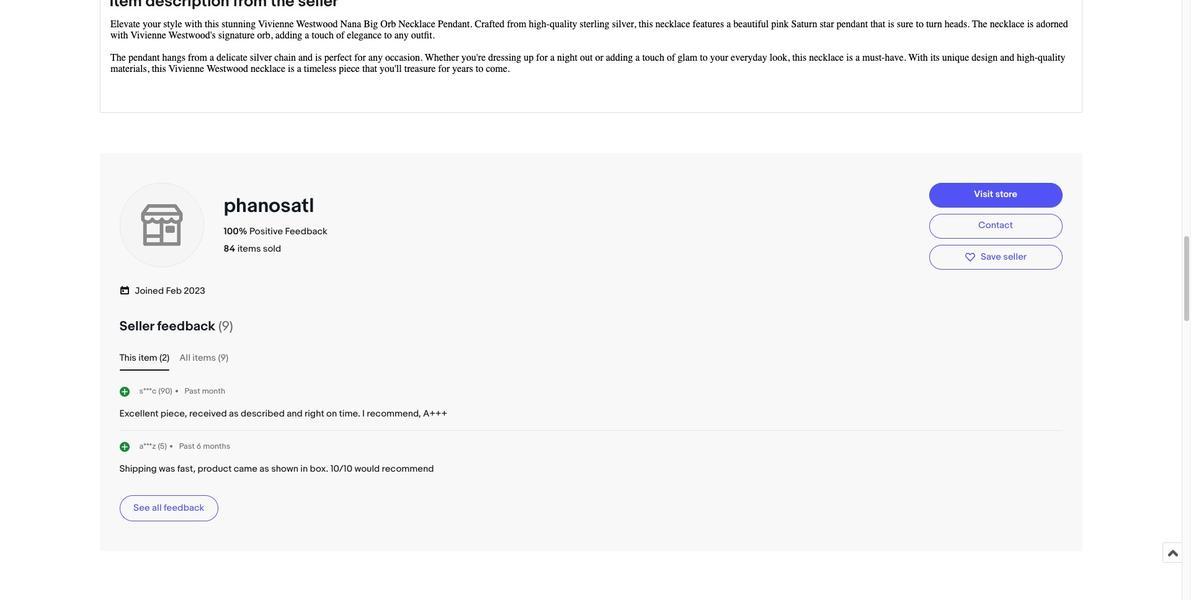 Task type: locate. For each thing, give the bounding box(es) containing it.
(9) up all items (9)
[[218, 319, 233, 335]]

items right the all
[[193, 353, 216, 364]]

recommend
[[382, 464, 434, 476]]

past
[[185, 387, 200, 397], [179, 442, 195, 452]]

save seller button
[[930, 245, 1063, 270]]

0 horizontal spatial items
[[193, 353, 216, 364]]

0 horizontal spatial as
[[229, 408, 239, 420]]

(9)
[[218, 319, 233, 335], [218, 353, 229, 364]]

0 vertical spatial items
[[238, 243, 261, 255]]

items
[[238, 243, 261, 255], [193, 353, 216, 364]]

product
[[198, 464, 232, 476]]

came
[[234, 464, 258, 476]]

(9) for seller feedback (9)
[[218, 319, 233, 335]]

(9) up month
[[218, 353, 229, 364]]

0 vertical spatial as
[[229, 408, 239, 420]]

recommend,
[[367, 408, 421, 420]]

100%
[[224, 226, 248, 238]]

time.
[[339, 408, 360, 420]]

past left month
[[185, 387, 200, 397]]

past left 6 on the left of the page
[[179, 442, 195, 452]]

1 vertical spatial past
[[179, 442, 195, 452]]

1 vertical spatial feedback
[[164, 503, 205, 515]]

1 vertical spatial items
[[193, 353, 216, 364]]

as
[[229, 408, 239, 420], [260, 464, 269, 476]]

this
[[119, 353, 137, 364]]

100% positive feedback 84 items sold
[[224, 226, 328, 255]]

1 vertical spatial as
[[260, 464, 269, 476]]

excellent
[[119, 408, 159, 420]]

joined feb 2023
[[135, 286, 205, 297]]

past for fast,
[[179, 442, 195, 452]]

month
[[202, 387, 225, 397]]

feedback up the all
[[157, 319, 215, 335]]

tab list
[[119, 351, 1063, 366]]

this item (2)
[[119, 353, 170, 364]]

all items (9)
[[180, 353, 229, 364]]

items right 84
[[238, 243, 261, 255]]

shown
[[271, 464, 299, 476]]

seller feedback (9)
[[119, 319, 233, 335]]

0 vertical spatial past
[[185, 387, 200, 397]]

(5)
[[158, 442, 167, 452]]

visit store
[[975, 189, 1018, 201]]

piece,
[[161, 408, 187, 420]]

box.
[[310, 464, 329, 476]]

as right received
[[229, 408, 239, 420]]

received
[[189, 408, 227, 420]]

visit
[[975, 189, 994, 201]]

1 horizontal spatial items
[[238, 243, 261, 255]]

0 vertical spatial feedback
[[157, 319, 215, 335]]

see
[[133, 503, 150, 515]]

sold
[[263, 243, 281, 255]]

joined
[[135, 286, 164, 297]]

(2)
[[159, 353, 170, 364]]

fast,
[[177, 464, 196, 476]]

past for received
[[185, 387, 200, 397]]

1 vertical spatial (9)
[[218, 353, 229, 364]]

2 (9) from the top
[[218, 353, 229, 364]]

1 horizontal spatial as
[[260, 464, 269, 476]]

save seller
[[981, 251, 1027, 263]]

contact link
[[930, 214, 1063, 239]]

as right "came"
[[260, 464, 269, 476]]

feedback right all
[[164, 503, 205, 515]]

feedback
[[157, 319, 215, 335], [164, 503, 205, 515]]

1 (9) from the top
[[218, 319, 233, 335]]

feedback inside see all feedback link
[[164, 503, 205, 515]]

0 vertical spatial (9)
[[218, 319, 233, 335]]



Task type: vqa. For each thing, say whether or not it's contained in the screenshot.
"the" in IT WAS A LITTLE SMALL FOR MY WRIST ( MY FAULT I SHOULD HAVE READ THE SIZE) FOUND AN EXTRA LINK ON EBAY AND WAS ABLE TO WEAR IT LAST NIGHT, I LOVE IT
no



Task type: describe. For each thing, give the bounding box(es) containing it.
a***z (5)
[[139, 442, 167, 452]]

in
[[301, 464, 308, 476]]

84
[[224, 243, 235, 255]]

all
[[152, 503, 162, 515]]

10/10
[[331, 464, 353, 476]]

items inside the 100% positive feedback 84 items sold
[[238, 243, 261, 255]]

seller
[[119, 319, 154, 335]]

was
[[159, 464, 175, 476]]

see all feedback
[[133, 503, 205, 515]]

save
[[981, 251, 1002, 263]]

feb
[[166, 286, 182, 297]]

shipping
[[119, 464, 157, 476]]

excellent piece, received as described and right on time.  i recommend, a+++
[[119, 408, 448, 420]]

s***c (90)
[[139, 387, 172, 397]]

and
[[287, 408, 303, 420]]

seller
[[1004, 251, 1027, 263]]

months
[[203, 442, 230, 452]]

past 6 months
[[179, 442, 230, 452]]

described
[[241, 408, 285, 420]]

right
[[305, 408, 324, 420]]

tab list containing this item (2)
[[119, 351, 1063, 366]]

phanosatl image
[[118, 182, 205, 269]]

6
[[197, 442, 201, 452]]

positive
[[250, 226, 283, 238]]

phanosatl link
[[224, 194, 319, 218]]

contact
[[979, 220, 1014, 232]]

all
[[180, 353, 191, 364]]

s***c
[[139, 387, 157, 397]]

(90)
[[158, 387, 172, 397]]

text__icon wrapper image
[[119, 284, 135, 297]]

on
[[327, 408, 337, 420]]

store
[[996, 189, 1018, 201]]

feedback
[[285, 226, 328, 238]]

shipping was fast, product came as shown in box. 10/10 would recommend
[[119, 464, 434, 476]]

would
[[355, 464, 380, 476]]

2023
[[184, 286, 205, 297]]

visit store link
[[930, 183, 1063, 208]]

a***z
[[139, 442, 156, 452]]

i
[[363, 408, 365, 420]]

past month
[[185, 387, 225, 397]]

item
[[139, 353, 157, 364]]

phanosatl
[[224, 194, 314, 218]]

(9) for all items (9)
[[218, 353, 229, 364]]

a+++
[[423, 408, 448, 420]]

see all feedback link
[[119, 496, 218, 522]]



